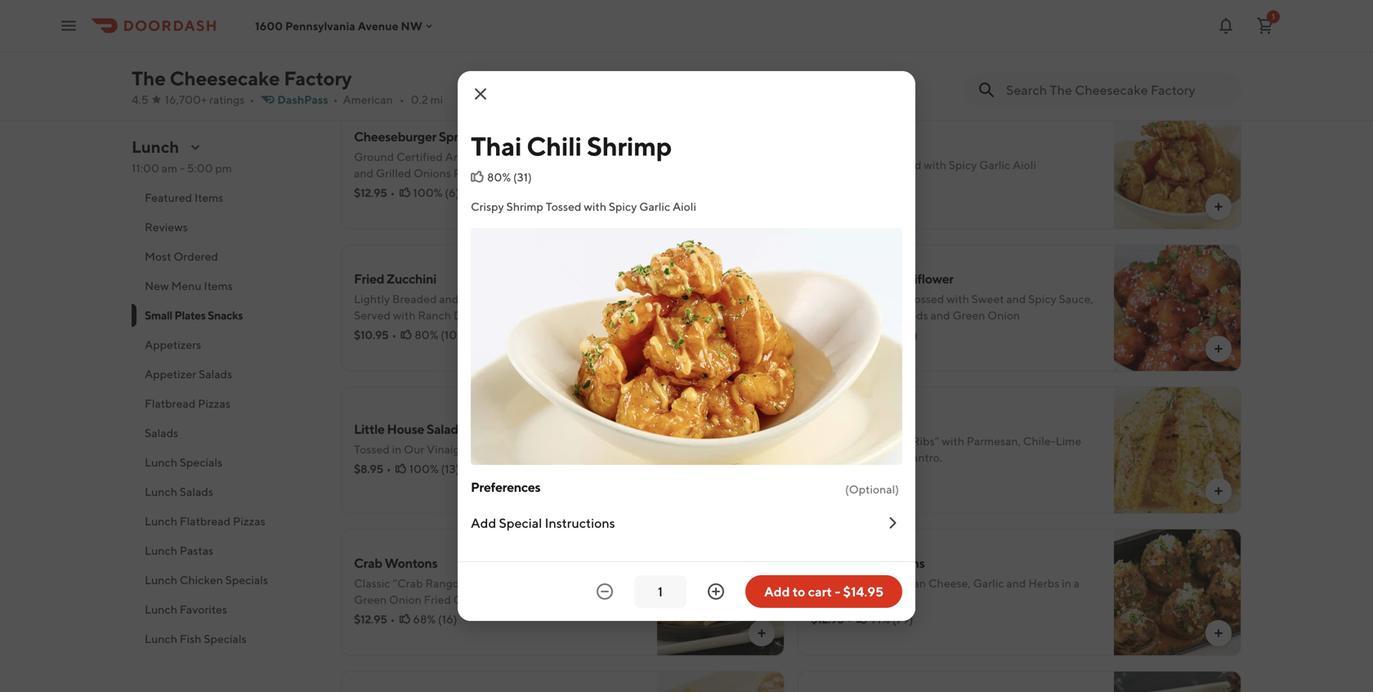 Task type: locate. For each thing, give the bounding box(es) containing it.
• right $8.95
[[386, 462, 391, 476]]

0 horizontal spatial green
[[354, 593, 387, 607]]

0 vertical spatial cheese
[[598, 150, 638, 164]]

specials down lunch favorites button
[[204, 632, 247, 646]]

green
[[953, 309, 985, 322], [354, 593, 387, 607]]

1 horizontal spatial small
[[341, 66, 384, 87]]

$12.95 down wine
[[811, 613, 844, 626]]

the cheesecake factory
[[132, 67, 352, 90]]

ranch
[[418, 309, 451, 322]]

lunch for lunch
[[132, 137, 179, 157]]

- right am
[[180, 161, 185, 175]]

1 horizontal spatial aioli
[[1013, 158, 1037, 172]]

1 vertical spatial aioli
[[673, 200, 696, 213]]

lunch left pastas
[[145, 544, 177, 558]]

flatbread up pastas
[[180, 515, 231, 528]]

cauliflower
[[887, 271, 954, 287], [846, 292, 906, 306]]

spicy
[[949, 158, 977, 172], [609, 200, 637, 213], [1029, 292, 1057, 306]]

100%
[[413, 186, 443, 199], [409, 462, 439, 476]]

1 vertical spatial plates
[[174, 309, 206, 322]]

add inside button
[[764, 584, 790, 600]]

street corn image
[[1114, 387, 1242, 514]]

chicken
[[180, 573, 223, 587]]

lunch inside button
[[145, 603, 177, 616]]

a inside "stuffed mushrooms fontina and parmesan cheese, garlic and herbs in a wine sauce"
[[1074, 577, 1080, 590]]

cheese right melted in the top left of the page
[[598, 150, 638, 164]]

• right $10.95
[[392, 328, 397, 342]]

add for add to cart - $14.95
[[764, 584, 790, 600]]

0 vertical spatial onion
[[988, 309, 1020, 322]]

1 items, open order cart image
[[1256, 16, 1275, 36]]

(optional)
[[845, 483, 899, 496]]

american
[[343, 93, 393, 106]]

cheese inside crab wontons classic "crab rangoon" with crab, cream cheese and green onion fried crisp and served with sweet chili sauce
[[573, 577, 612, 590]]

11:00 am - 5:00 pm
[[132, 161, 232, 175]]

lunch fish specials button
[[132, 625, 321, 654]]

100% for spring
[[413, 186, 443, 199]]

lunch chicken specials button
[[132, 566, 321, 595]]

cart
[[808, 584, 832, 600]]

$14.95
[[843, 584, 884, 600]]

salads inside the salads button
[[145, 426, 178, 440]]

$12.95 for cheeseburger
[[354, 186, 387, 199]]

2 horizontal spatial spicy
[[1029, 292, 1057, 306]]

0 vertical spatial snacks
[[454, 66, 510, 87]]

korean fried cauliflower crispy cauliflower tossed with sweet and spicy sauce, toasted sesame seeds and green onion
[[811, 271, 1094, 322]]

0 vertical spatial 100%
[[413, 186, 443, 199]]

green down classic
[[354, 593, 387, 607]]

$12.50
[[811, 328, 845, 342]]

2 horizontal spatial 80%
[[870, 178, 894, 191]]

street
[[811, 413, 847, 429]]

2 vertical spatial in
[[1062, 577, 1072, 590]]

$12.95 down grilled
[[354, 186, 387, 199]]

add for add special instructions
[[471, 515, 496, 531]]

lunch for lunch salads
[[145, 485, 177, 499]]

garlic inside crispy shrimp tossed with spicy garlic aioli 80% (31)
[[979, 158, 1011, 172]]

onion
[[988, 309, 1020, 322], [389, 593, 422, 607]]

shrimp
[[587, 131, 672, 161], [846, 158, 884, 172], [506, 200, 544, 213]]

small
[[341, 66, 384, 87], [145, 309, 172, 322]]

0 vertical spatial -
[[180, 161, 185, 175]]

aioli inside thai chili shrimp dialog
[[673, 200, 696, 213]]

1 horizontal spatial shrimp
[[587, 131, 672, 161]]

chili inside crab wontons classic "crab rangoon" with crab, cream cheese and green onion fried crisp and served with sweet chili sauce
[[604, 593, 628, 607]]

and down ground
[[354, 166, 374, 180]]

• left 91%
[[847, 613, 852, 626]]

1 horizontal spatial a
[[1074, 577, 1080, 590]]

1 vertical spatial green
[[354, 593, 387, 607]]

new
[[145, 279, 169, 293]]

$12.95 •
[[354, 186, 395, 199], [354, 613, 395, 626], [811, 613, 852, 626]]

1600 pennsylvania avenue nw
[[255, 19, 423, 32]]

• for little
[[386, 462, 391, 476]]

rolled
[[454, 166, 488, 180]]

spicy inside korean fried cauliflower crispy cauliflower tossed with sweet and spicy sauce, toasted sesame seeds and green onion
[[1029, 292, 1057, 306]]

1 vertical spatial garlic
[[639, 200, 670, 213]]

thai chili shrimp image
[[1114, 102, 1242, 230]]

0 horizontal spatial shrimp
[[506, 200, 544, 213]]

in
[[490, 166, 499, 180], [392, 443, 402, 456], [1062, 577, 1072, 590]]

stuffed mushrooms image
[[1114, 529, 1242, 656]]

cauliflower up sesame
[[846, 292, 906, 306]]

served down crab,
[[505, 593, 542, 607]]

1 horizontal spatial snacks
[[454, 66, 510, 87]]

and left cilantro.
[[876, 451, 896, 464]]

pennsylvania
[[285, 19, 355, 32]]

1 vertical spatial a
[[1074, 577, 1080, 590]]

lunch for lunch fish specials
[[145, 632, 177, 646]]

(59)
[[896, 328, 918, 342]]

0 horizontal spatial parmesan
[[528, 292, 579, 306]]

crispy crab bites image
[[1114, 671, 1242, 692]]

plates down new menu items
[[174, 309, 206, 322]]

crisp
[[453, 593, 481, 607]]

1 vertical spatial served
[[505, 593, 542, 607]]

0 vertical spatial sauce
[[842, 593, 873, 607]]

plates
[[388, 66, 437, 87], [174, 309, 206, 322]]

add item to cart image for fried
[[1212, 343, 1225, 356]]

lunch down lunch pastas
[[145, 573, 177, 587]]

korean
[[811, 271, 853, 287]]

with inside korean fried cauliflower crispy cauliflower tossed with sweet and spicy sauce, toasted sesame seeds and green onion
[[947, 292, 969, 306]]

• for korean
[[848, 328, 853, 342]]

0 vertical spatial parmesan
[[528, 292, 579, 306]]

tossed inside crispy shrimp tossed with spicy garlic aioli 80% (31)
[[886, 158, 922, 172]]

in down beef®,
[[490, 166, 499, 180]]

0 horizontal spatial spicy
[[609, 200, 637, 213]]

items down the most ordered button
[[204, 279, 233, 293]]

chili left current quantity is 1 number field
[[604, 593, 628, 607]]

100% down our
[[409, 462, 439, 476]]

$12.95 • down classic
[[354, 613, 395, 626]]

68%
[[413, 613, 436, 626]]

and
[[354, 166, 374, 180], [439, 292, 459, 306], [1007, 292, 1026, 306], [931, 309, 950, 322], [876, 451, 896, 464], [614, 577, 634, 590], [853, 577, 873, 590], [1007, 577, 1026, 590], [483, 593, 503, 607]]

zucchini
[[387, 271, 437, 287]]

1 horizontal spatial add
[[764, 584, 790, 600]]

salads down appetizers "button"
[[199, 367, 232, 381]]

classic
[[354, 577, 390, 590]]

featured
[[145, 191, 192, 204]]

1 horizontal spatial sauce
[[842, 593, 873, 607]]

1 horizontal spatial onion
[[988, 309, 1020, 322]]

green right the seeds
[[953, 309, 985, 322]]

lunch pastas button
[[132, 536, 321, 566]]

1 vertical spatial cheese
[[573, 577, 612, 590]]

add
[[471, 515, 496, 531], [764, 584, 790, 600]]

add left to
[[764, 584, 790, 600]]

1 vertical spatial sauce
[[354, 609, 386, 623]]

0 horizontal spatial sweet
[[569, 593, 602, 607]]

1 vertical spatial spicy
[[609, 200, 637, 213]]

and left herbs
[[1007, 577, 1026, 590]]

1 vertical spatial cauliflower
[[846, 292, 906, 306]]

1 vertical spatial 100%
[[409, 462, 439, 476]]

0 horizontal spatial sauce
[[354, 609, 386, 623]]

chili up wrapper
[[527, 131, 582, 161]]

corn left "ribs"
[[879, 435, 905, 448]]

1 vertical spatial add
[[764, 584, 790, 600]]

beef®,
[[481, 150, 518, 164]]

thai chili shrimp dialog
[[458, 71, 916, 621]]

lunch pastas
[[145, 544, 213, 558]]

flatbread
[[145, 397, 196, 410], [180, 515, 231, 528]]

lunch left favorites
[[145, 603, 177, 616]]

1 horizontal spatial in
[[490, 166, 499, 180]]

0 vertical spatial spicy
[[949, 158, 977, 172]]

in right herbs
[[1062, 577, 1072, 590]]

2 vertical spatial specials
[[204, 632, 247, 646]]

lots
[[521, 150, 543, 164]]

- right cart
[[835, 584, 841, 600]]

garlic
[[979, 158, 1011, 172], [639, 200, 670, 213], [973, 577, 1004, 590]]

fried up 68% (16) on the bottom of page
[[424, 593, 451, 607]]

0 horizontal spatial chili
[[527, 131, 582, 161]]

and left current quantity is 1 number field
[[614, 577, 634, 590]]

salads up lunch specials
[[145, 426, 178, 440]]

plates up 0.2
[[388, 66, 437, 87]]

a down beef®,
[[502, 166, 508, 180]]

0 vertical spatial green
[[953, 309, 985, 322]]

vinaigrette
[[427, 443, 485, 456]]

0 vertical spatial add
[[471, 515, 496, 531]]

Item Search search field
[[1006, 81, 1229, 99]]

rolls
[[479, 129, 507, 144]]

0 horizontal spatial in
[[392, 443, 402, 456]]

lightly
[[354, 292, 390, 306]]

0 horizontal spatial plates
[[174, 309, 206, 322]]

chili
[[527, 131, 582, 161], [604, 593, 628, 607]]

specials down the lunch pastas button
[[225, 573, 268, 587]]

spicy inside thai chili shrimp dialog
[[609, 200, 637, 213]]

and right fontina
[[853, 577, 873, 590]]

in inside cheeseburger spring rolls ground certified angus beef®, lots of melted cheese and grilled onions rolled in a crispy wrapper
[[490, 166, 499, 180]]

1 horizontal spatial parmesan
[[875, 577, 926, 590]]

add item to cart image
[[1212, 200, 1225, 213], [755, 343, 768, 356], [1212, 343, 1225, 356], [1212, 485, 1225, 498], [755, 627, 768, 640]]

house
[[387, 421, 424, 437]]

a right herbs
[[1074, 577, 1080, 590]]

$12.95 down classic
[[354, 613, 387, 626]]

0 vertical spatial sweet
[[972, 292, 1004, 306]]

lunch up lunch salads
[[145, 456, 177, 469]]

fried up "lightly"
[[354, 271, 384, 287]]

items down '5:00'
[[194, 191, 223, 204]]

salads inside appetizer salads button
[[199, 367, 232, 381]]

dashpass
[[277, 93, 328, 106]]

100% (6)
[[413, 186, 460, 199]]

small for small plates & snacks
[[341, 66, 384, 87]]

lunch down lunch specials
[[145, 485, 177, 499]]

1 vertical spatial salads
[[145, 426, 178, 440]]

0 horizontal spatial add
[[471, 515, 496, 531]]

0 vertical spatial plates
[[388, 66, 437, 87]]

cauliflower up the seeds
[[887, 271, 954, 287]]

add left special
[[471, 515, 496, 531]]

$10.95
[[354, 328, 389, 342]]

cheese right cream
[[573, 577, 612, 590]]

served down "lightly"
[[354, 309, 391, 322]]

wine
[[811, 593, 839, 607]]

aioli for crispy shrimp tossed with spicy garlic aioli
[[673, 200, 696, 213]]

small down the new
[[145, 309, 172, 322]]

0 vertical spatial small
[[341, 66, 384, 87]]

1 horizontal spatial -
[[835, 584, 841, 600]]

• right $12.50
[[848, 328, 853, 342]]

flatbread down appetizer
[[145, 397, 196, 410]]

a
[[502, 166, 508, 180], [1074, 577, 1080, 590]]

ratings
[[209, 93, 245, 106]]

featured items
[[145, 191, 223, 204]]

16,700+
[[165, 93, 207, 106]]

a inside cheeseburger spring rolls ground certified angus beef®, lots of melted cheese and grilled onions rolled in a crispy wrapper
[[502, 166, 508, 180]]

0 horizontal spatial onion
[[389, 593, 422, 607]]

1 horizontal spatial corn
[[879, 435, 905, 448]]

0 horizontal spatial served
[[354, 309, 391, 322]]

sauce inside crab wontons classic "crab rangoon" with crab, cream cheese and green onion fried crisp and served with sweet chili sauce
[[354, 609, 386, 623]]

fried up sesame
[[855, 271, 885, 287]]

most ordered button
[[132, 242, 321, 271]]

0 vertical spatial aioli
[[1013, 158, 1037, 172]]

and inside cheeseburger spring rolls ground certified angus beef®, lots of melted cheese and grilled onions rolled in a crispy wrapper
[[354, 166, 374, 180]]

lunch up 11:00
[[132, 137, 179, 157]]

pizzas down lunch salads button
[[233, 515, 265, 528]]

salads for lunch salads
[[180, 485, 213, 499]]

2 vertical spatial spicy
[[1029, 292, 1057, 306]]

open menu image
[[59, 16, 78, 36]]

(31)
[[513, 170, 532, 184], [897, 178, 915, 191]]

parmesan inside "stuffed mushrooms fontina and parmesan cheese, garlic and herbs in a wine sauce"
[[875, 577, 926, 590]]

• left 0.2
[[400, 93, 404, 106]]

• down the cheesecake factory
[[250, 93, 254, 106]]

1 horizontal spatial fried
[[424, 593, 451, 607]]

aioli
[[1013, 158, 1037, 172], [673, 200, 696, 213]]

chile-
[[1023, 435, 1056, 448]]

salads inside lunch salads button
[[180, 485, 213, 499]]

to
[[793, 584, 806, 600]]

add item to cart image for zucchini
[[755, 343, 768, 356]]

crispy inside thai chili shrimp dialog
[[471, 200, 504, 213]]

small plates & snacks
[[341, 66, 510, 87]]

0 horizontal spatial fried
[[354, 271, 384, 287]]

0 vertical spatial served
[[354, 309, 391, 322]]

2 horizontal spatial fried
[[855, 271, 885, 287]]

with inside crispy shrimp tossed with spicy garlic aioli 80% (31)
[[924, 158, 947, 172]]

1 horizontal spatial chili
[[604, 593, 628, 607]]

1 vertical spatial small
[[145, 309, 172, 322]]

1 vertical spatial sweet
[[569, 593, 602, 607]]

$12.95 for stuffed
[[811, 613, 844, 626]]

add inside "button"
[[471, 515, 496, 531]]

parmesan,
[[967, 435, 1021, 448]]

1 horizontal spatial spicy
[[949, 158, 977, 172]]

1 vertical spatial snacks
[[208, 309, 243, 322]]

flatbread inside button
[[180, 515, 231, 528]]

0 horizontal spatial a
[[502, 166, 508, 180]]

garlic inside thai chili shrimp dialog
[[639, 200, 670, 213]]

in left our
[[392, 443, 402, 456]]

toasted
[[811, 309, 852, 322]]

$8.95 •
[[354, 462, 391, 476]]

1 vertical spatial flatbread
[[180, 515, 231, 528]]

lunch left fish
[[145, 632, 177, 646]]

increase quantity by 1 image
[[706, 582, 726, 602]]

with inside thai chili shrimp dialog
[[584, 200, 607, 213]]

specials for fish
[[204, 632, 247, 646]]

of
[[546, 150, 556, 164]]

0 vertical spatial chili
[[527, 131, 582, 161]]

0 vertical spatial in
[[490, 166, 499, 180]]

and right "crisp"
[[483, 593, 503, 607]]

with
[[924, 158, 947, 172], [584, 200, 607, 213], [503, 292, 526, 306], [947, 292, 969, 306], [393, 309, 416, 322], [942, 435, 965, 448], [480, 577, 502, 590], [544, 593, 567, 607]]

0 vertical spatial pizzas
[[198, 397, 230, 410]]

flatbread pizzas
[[145, 397, 230, 410]]

0 horizontal spatial pizzas
[[198, 397, 230, 410]]

and left sauce,
[[1007, 292, 1026, 306]]

2 horizontal spatial shrimp
[[846, 158, 884, 172]]

snacks down new menu items button
[[208, 309, 243, 322]]

0 vertical spatial a
[[502, 166, 508, 180]]

0 horizontal spatial aioli
[[673, 200, 696, 213]]

(6)
[[445, 186, 460, 199]]

pizzas down appetizer salads button at the left bottom
[[198, 397, 230, 410]]

1 vertical spatial specials
[[225, 573, 268, 587]]

80% inside thai chili shrimp dialog
[[487, 170, 511, 184]]

1 vertical spatial in
[[392, 443, 402, 456]]

lunch down lunch salads
[[145, 515, 177, 528]]

fontina
[[811, 577, 851, 590]]

$12.95 • for cheeseburger
[[354, 186, 395, 199]]

1 vertical spatial pizzas
[[233, 515, 265, 528]]

sauce down classic
[[354, 609, 386, 623]]

tossed
[[886, 158, 922, 172], [546, 200, 582, 213], [909, 292, 944, 306], [354, 443, 390, 456]]

snacks right &
[[454, 66, 510, 87]]

• for crab
[[390, 613, 395, 626]]

1 horizontal spatial pizzas
[[233, 515, 265, 528]]

parmesan down mushrooms
[[875, 577, 926, 590]]

shrimp for crispy shrimp tossed with spicy garlic aioli
[[506, 200, 544, 213]]

1 horizontal spatial 80%
[[487, 170, 511, 184]]

ground
[[354, 150, 394, 164]]

0 vertical spatial salads
[[199, 367, 232, 381]]

specials up lunch salads
[[180, 456, 222, 469]]

1 vertical spatial parmesan
[[875, 577, 926, 590]]

• left 68%
[[390, 613, 395, 626]]

fried inside fried zucchini lightly breaded and topped with parmesan cheese. served with ranch dressing
[[354, 271, 384, 287]]

2 horizontal spatial in
[[1062, 577, 1072, 590]]

shrimp inside crispy shrimp tossed with spicy garlic aioli 80% (31)
[[846, 158, 884, 172]]

parmesan left cheese.
[[528, 292, 579, 306]]

parmesan
[[528, 292, 579, 306], [875, 577, 926, 590]]

1 vertical spatial chili
[[604, 593, 628, 607]]

salads for appetizer salads
[[199, 367, 232, 381]]

crab wontons image
[[657, 529, 785, 656]]

spicy inside crispy shrimp tossed with spicy garlic aioli 80% (31)
[[949, 158, 977, 172]]

add item to cart image for corn
[[1212, 485, 1225, 498]]

garlic inside "stuffed mushrooms fontina and parmesan cheese, garlic and herbs in a wine sauce"
[[973, 577, 1004, 590]]

garlic for crispy shrimp tossed with spicy garlic aioli
[[639, 200, 670, 213]]

1 horizontal spatial (31)
[[897, 178, 915, 191]]

0 horizontal spatial (31)
[[513, 170, 532, 184]]

$12.95 • down wine
[[811, 613, 852, 626]]

(31) inside crispy shrimp tossed with spicy garlic aioli 80% (31)
[[897, 178, 915, 191]]

served inside fried zucchini lightly breaded and topped with parmesan cheese. served with ranch dressing
[[354, 309, 391, 322]]

and up ranch
[[439, 292, 459, 306]]

corn up roasted
[[849, 413, 878, 429]]

1 horizontal spatial plates
[[388, 66, 437, 87]]

$12.95
[[354, 186, 387, 199], [354, 613, 387, 626], [811, 613, 844, 626]]

0 vertical spatial garlic
[[979, 158, 1011, 172]]

and inside fried zucchini lightly breaded and topped with parmesan cheese. served with ranch dressing
[[439, 292, 459, 306]]

100% down onions
[[413, 186, 443, 199]]

pm
[[215, 161, 232, 175]]

snacks
[[454, 66, 510, 87], [208, 309, 243, 322]]

1 vertical spatial -
[[835, 584, 841, 600]]

0 horizontal spatial 80%
[[415, 328, 438, 342]]

1 horizontal spatial served
[[505, 593, 542, 607]]

aioli inside crispy shrimp tossed with spicy garlic aioli 80% (31)
[[1013, 158, 1037, 172]]

cheese.
[[582, 292, 624, 306]]

salads up lunch flatbread pizzas
[[180, 485, 213, 499]]

sauce up 91%
[[842, 593, 873, 607]]

lunch
[[132, 137, 179, 157], [145, 456, 177, 469], [145, 485, 177, 499], [145, 515, 177, 528], [145, 544, 177, 558], [145, 573, 177, 587], [145, 603, 177, 616], [145, 632, 177, 646]]

tossed inside 'little house salad tossed in our vinaigrette'
[[354, 443, 390, 456]]

pizzas inside lunch flatbread pizzas button
[[233, 515, 265, 528]]

1 horizontal spatial green
[[953, 309, 985, 322]]

$12.95 • down grilled
[[354, 186, 395, 199]]

• down grilled
[[390, 186, 395, 199]]

dressing
[[454, 309, 499, 322]]

the
[[132, 67, 166, 90]]

0 horizontal spatial small
[[145, 309, 172, 322]]

small up american
[[341, 66, 384, 87]]



Task type: vqa. For each thing, say whether or not it's contained in the screenshot.
Generation
no



Task type: describe. For each thing, give the bounding box(es) containing it.
80% inside crispy shrimp tossed with spicy garlic aioli 80% (31)
[[870, 178, 894, 191]]

appetizers
[[145, 338, 201, 352]]

fire
[[811, 435, 831, 448]]

notification bell image
[[1216, 16, 1236, 36]]

lunch for lunch chicken specials
[[145, 573, 177, 587]]

topped
[[461, 292, 501, 306]]

thai
[[471, 131, 522, 161]]

lunch for lunch pastas
[[145, 544, 177, 558]]

street corn fire roasted corn "ribs" with parmesan, chile-lime mayonnaise and cilantro. $9.95
[[811, 413, 1082, 484]]

add item to cart image for shrimp
[[1212, 200, 1225, 213]]

cilantro.
[[898, 451, 943, 464]]

spicy for crispy shrimp tossed with spicy garlic aioli
[[609, 200, 637, 213]]

flatbread inside "button"
[[145, 397, 196, 410]]

cheeseburger
[[354, 129, 437, 144]]

• for cheeseburger
[[390, 186, 395, 199]]

lunch favorites
[[145, 603, 227, 616]]

4.5
[[132, 93, 148, 106]]

$12.95 • for stuffed
[[811, 613, 852, 626]]

add special instructions
[[471, 515, 615, 531]]

0 horizontal spatial snacks
[[208, 309, 243, 322]]

(10)
[[441, 328, 461, 342]]

favorites
[[180, 603, 227, 616]]

crispy inside korean fried cauliflower crispy cauliflower tossed with sweet and spicy sauce, toasted sesame seeds and green onion
[[811, 292, 844, 306]]

fried zucchini image
[[657, 244, 785, 372]]

100% for house
[[409, 462, 439, 476]]

0 vertical spatial corn
[[849, 413, 878, 429]]

plates for &
[[388, 66, 437, 87]]

crispy shrimp tossed with spicy garlic aioli 80% (31)
[[811, 158, 1037, 191]]

cream
[[535, 577, 570, 590]]

$12.95 for crab
[[354, 613, 387, 626]]

lunch specials
[[145, 456, 222, 469]]

mushrooms
[[857, 555, 925, 571]]

add item to cart image
[[1212, 627, 1225, 640]]

lunch for lunch favorites
[[145, 603, 177, 616]]

tossed inside korean fried cauliflower crispy cauliflower tossed with sweet and spicy sauce, toasted sesame seeds and green onion
[[909, 292, 944, 306]]

lime
[[1056, 435, 1082, 448]]

nw
[[401, 19, 423, 32]]

roasted
[[834, 435, 877, 448]]

menu
[[171, 279, 202, 293]]

80% for 80% (31)
[[487, 170, 511, 184]]

mi
[[430, 93, 443, 106]]

• for stuffed
[[847, 613, 852, 626]]

89% (59)
[[871, 328, 918, 342]]

add item to cart image for wontons
[[755, 627, 768, 640]]

add to cart - $14.95 button
[[746, 576, 903, 608]]

lunch flatbread pizzas button
[[132, 507, 321, 536]]

specials for chicken
[[225, 573, 268, 587]]

&
[[440, 66, 451, 87]]

(79)
[[893, 613, 913, 626]]

$10.95 •
[[354, 328, 397, 342]]

appetizer salads button
[[132, 360, 321, 389]]

wrapper
[[545, 166, 592, 180]]

appetizer
[[145, 367, 196, 381]]

crispy fried cheese image
[[657, 671, 785, 692]]

appetizers button
[[132, 330, 321, 360]]

avenue
[[358, 19, 399, 32]]

spring
[[439, 129, 477, 144]]

decrease quantity by 1 image
[[595, 582, 615, 602]]

"ribs"
[[907, 435, 940, 448]]

$12.50 •
[[811, 328, 853, 342]]

$12.95 • for crab
[[354, 613, 395, 626]]

cheeseburger spring rolls ground certified angus beef®, lots of melted cheese and grilled onions rolled in a crispy wrapper
[[354, 129, 638, 180]]

1600
[[255, 19, 283, 32]]

1 vertical spatial corn
[[879, 435, 905, 448]]

featured items button
[[132, 183, 321, 213]]

Current quantity is 1 number field
[[644, 583, 677, 601]]

green inside korean fried cauliflower crispy cauliflower tossed with sweet and spicy sauce, toasted sesame seeds and green onion
[[953, 309, 985, 322]]

0.2
[[411, 93, 428, 106]]

lunch specials button
[[132, 448, 321, 477]]

american • 0.2 mi
[[343, 93, 443, 106]]

fried inside crab wontons classic "crab rangoon" with crab, cream cheese and green onion fried crisp and served with sweet chili sauce
[[424, 593, 451, 607]]

pastas
[[180, 544, 213, 558]]

green inside crab wontons classic "crab rangoon" with crab, cream cheese and green onion fried crisp and served with sweet chili sauce
[[354, 593, 387, 607]]

(16)
[[438, 613, 457, 626]]

1 vertical spatial items
[[204, 279, 233, 293]]

80% (10)
[[415, 328, 461, 342]]

crab wontons classic "crab rangoon" with crab, cream cheese and green onion fried crisp and served with sweet chili sauce
[[354, 555, 634, 623]]

with inside "street corn fire roasted corn "ribs" with parmesan, chile-lime mayonnaise and cilantro. $9.95"
[[942, 435, 965, 448]]

$8.95
[[354, 462, 383, 476]]

stuffed
[[811, 555, 854, 571]]

lunch salads button
[[132, 477, 321, 507]]

new menu items
[[145, 279, 233, 293]]

80% (31)
[[487, 170, 532, 184]]

$9.95
[[811, 470, 840, 484]]

certified
[[396, 150, 443, 164]]

100% (13)
[[409, 462, 460, 476]]

lunch for lunch specials
[[145, 456, 177, 469]]

fried inside korean fried cauliflower crispy cauliflower tossed with sweet and spicy sauce, toasted sesame seeds and green onion
[[855, 271, 885, 287]]

cheese inside cheeseburger spring rolls ground certified angus beef®, lots of melted cheese and grilled onions rolled in a crispy wrapper
[[598, 150, 638, 164]]

breaded
[[392, 292, 437, 306]]

spicy for crispy shrimp tossed with spicy garlic aioli 80% (31)
[[949, 158, 977, 172]]

onions
[[414, 166, 451, 180]]

(31) inside thai chili shrimp dialog
[[513, 170, 532, 184]]

crispy inside cheeseburger spring rolls ground certified angus beef®, lots of melted cheese and grilled onions rolled in a crispy wrapper
[[510, 166, 543, 180]]

and right the seeds
[[931, 309, 950, 322]]

tossed inside thai chili shrimp dialog
[[546, 200, 582, 213]]

and inside "street corn fire roasted corn "ribs" with parmesan, chile-lime mayonnaise and cilantro. $9.95"
[[876, 451, 896, 464]]

rangoon"
[[425, 577, 477, 590]]

• down the factory
[[333, 93, 338, 106]]

small for small plates snacks
[[145, 309, 172, 322]]

shrimp for crispy shrimp tossed with spicy garlic aioli 80% (31)
[[846, 158, 884, 172]]

am
[[162, 161, 177, 175]]

- inside button
[[835, 584, 841, 600]]

0 vertical spatial specials
[[180, 456, 222, 469]]

80% for 80% (10)
[[415, 328, 438, 342]]

in inside "stuffed mushrooms fontina and parmesan cheese, garlic and herbs in a wine sauce"
[[1062, 577, 1072, 590]]

salads button
[[132, 419, 321, 448]]

sweet inside crab wontons classic "crab rangoon" with crab, cream cheese and green onion fried crisp and served with sweet chili sauce
[[569, 593, 602, 607]]

pizzas inside flatbread pizzas "button"
[[198, 397, 230, 410]]

sauce inside "stuffed mushrooms fontina and parmesan cheese, garlic and herbs in a wine sauce"
[[842, 593, 873, 607]]

0 horizontal spatial -
[[180, 161, 185, 175]]

lunch salads
[[145, 485, 213, 499]]

reviews button
[[132, 213, 321, 242]]

onion inside korean fried cauliflower crispy cauliflower tossed with sweet and spicy sauce, toasted sesame seeds and green onion
[[988, 309, 1020, 322]]

lunch favorites button
[[132, 595, 321, 625]]

preferences
[[471, 479, 541, 495]]

1600 pennsylvania avenue nw button
[[255, 19, 436, 32]]

crispy shrimp tossed with spicy garlic aioli
[[471, 200, 696, 213]]

add special instructions button
[[471, 501, 903, 545]]

little house salad image
[[657, 387, 785, 514]]

lunch fish specials
[[145, 632, 247, 646]]

sweet inside korean fried cauliflower crispy cauliflower tossed with sweet and spicy sauce, toasted sesame seeds and green onion
[[972, 292, 1004, 306]]

dashpass •
[[277, 93, 338, 106]]

served inside crab wontons classic "crab rangoon" with crab, cream cheese and green onion fried crisp and served with sweet chili sauce
[[505, 593, 542, 607]]

in inside 'little house salad tossed in our vinaigrette'
[[392, 443, 402, 456]]

plates for snacks
[[174, 309, 206, 322]]

"crab
[[393, 577, 423, 590]]

parmesan inside fried zucchini lightly breaded and topped with parmesan cheese. served with ranch dressing
[[528, 292, 579, 306]]

aioli for crispy shrimp tossed with spicy garlic aioli 80% (31)
[[1013, 158, 1037, 172]]

garlic for crispy shrimp tossed with spicy garlic aioli 80% (31)
[[979, 158, 1011, 172]]

1 button
[[1249, 9, 1282, 42]]

lunch for lunch flatbread pizzas
[[145, 515, 177, 528]]

cheeseburger spring rolls image
[[657, 102, 785, 230]]

fried zucchini lightly breaded and topped with parmesan cheese. served with ranch dressing
[[354, 271, 624, 322]]

11:00
[[132, 161, 159, 175]]

89%
[[871, 328, 894, 342]]

0 vertical spatial cauliflower
[[887, 271, 954, 287]]

lunch flatbread pizzas
[[145, 515, 265, 528]]

crispy inside crispy shrimp tossed with spicy garlic aioli 80% (31)
[[811, 158, 844, 172]]

chili inside dialog
[[527, 131, 582, 161]]

wontons
[[385, 555, 438, 571]]

grilled
[[376, 166, 411, 180]]

• for fried
[[392, 328, 397, 342]]

stuffed mushrooms fontina and parmesan cheese, garlic and herbs in a wine sauce
[[811, 555, 1080, 607]]

flatbread pizzas button
[[132, 389, 321, 419]]

16,700+ ratings •
[[165, 93, 254, 106]]

onion inside crab wontons classic "crab rangoon" with crab, cream cheese and green onion fried crisp and served with sweet chili sauce
[[389, 593, 422, 607]]

sesame
[[854, 309, 895, 322]]

ordered
[[174, 250, 218, 263]]

0 vertical spatial items
[[194, 191, 223, 204]]

close thai chili shrimp image
[[471, 84, 491, 104]]

korean fried cauliflower image
[[1114, 244, 1242, 372]]



